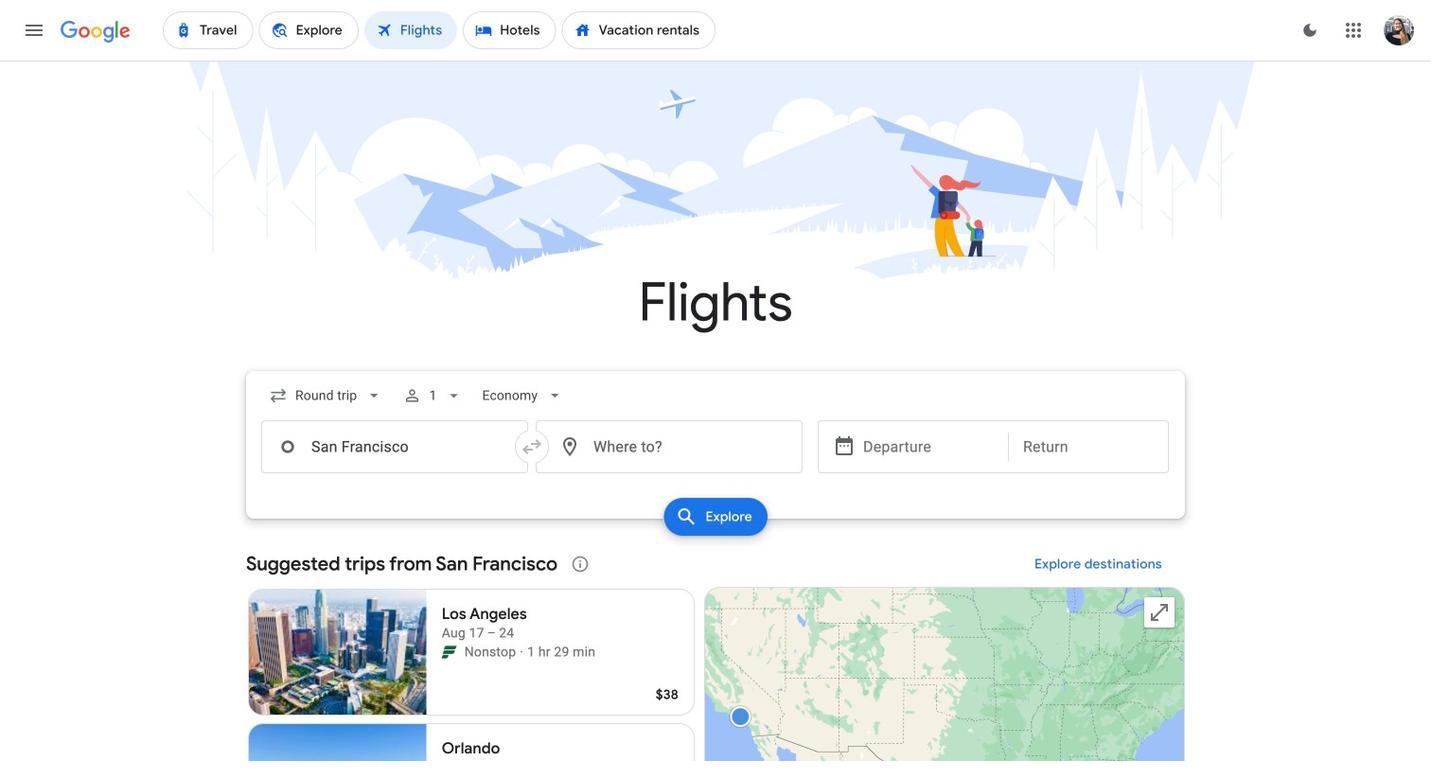 Task type: vqa. For each thing, say whether or not it's contained in the screenshot.
the Departure 'text field'
yes



Task type: locate. For each thing, give the bounding box(es) containing it.
38 US dollars text field
[[656, 687, 679, 704]]

Where from? text field
[[261, 420, 528, 473]]

None field
[[261, 373, 391, 419], [475, 373, 572, 419], [261, 373, 391, 419], [475, 373, 572, 419]]

Departure text field
[[864, 421, 994, 473]]

Flight search field
[[231, 371, 1201, 542]]

 image
[[520, 643, 524, 662]]

change appearance image
[[1288, 8, 1333, 53]]



Task type: describe. For each thing, give the bounding box(es) containing it.
suggested trips from san francisco region
[[246, 542, 1186, 761]]

frontier image
[[442, 645, 457, 660]]

main menu image
[[23, 19, 45, 42]]

Return text field
[[1024, 421, 1154, 473]]

Where to?  text field
[[536, 420, 803, 473]]



